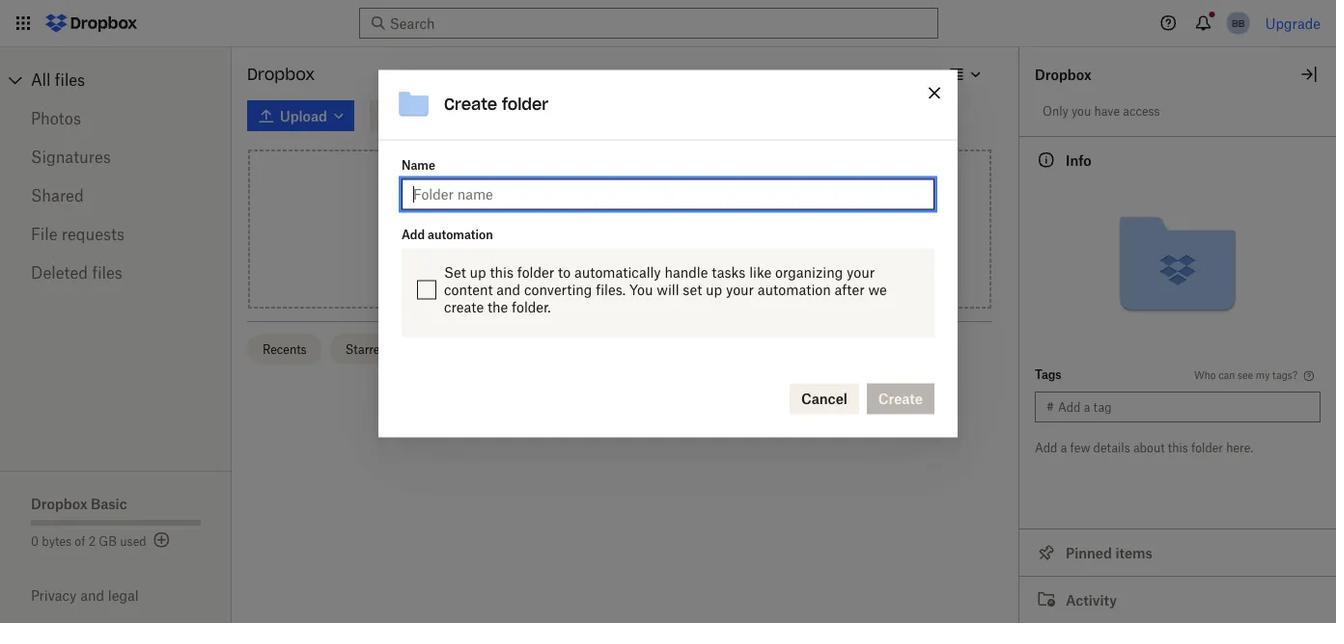 Task type: describe. For each thing, give the bounding box(es) containing it.
tags?
[[1273, 369, 1298, 382]]

we
[[868, 282, 887, 298]]

like
[[749, 265, 772, 281]]

to inside set up this folder to automatically handle tasks like organizing your content and converting files. you will set up your automation after we create the folder.
[[558, 265, 571, 281]]

create
[[444, 299, 484, 316]]

gb
[[99, 534, 117, 549]]

photos
[[31, 109, 81, 128]]

will
[[657, 282, 679, 298]]

can
[[1219, 369, 1235, 382]]

few
[[1070, 441, 1090, 455]]

see
[[1238, 369, 1253, 382]]

here.
[[1226, 441, 1253, 455]]

and inside set up this folder to automatically handle tasks like organizing your content and converting files. you will set up your automation after we create the folder.
[[497, 282, 520, 298]]

shared
[[31, 186, 84, 205]]

you
[[629, 282, 653, 298]]

automation inside set up this folder to automatically handle tasks like organizing your content and converting files. you will set up your automation after we create the folder.
[[758, 282, 831, 298]]

0 vertical spatial automation
[[428, 228, 493, 242]]

#
[[1047, 400, 1054, 415]]

1 horizontal spatial this
[[1168, 441, 1188, 455]]

recents button
[[247, 334, 322, 365]]

dropbox basic
[[31, 496, 127, 512]]

folder.
[[512, 299, 551, 316]]

0 bytes of 2 gb used
[[31, 534, 146, 549]]

requests
[[62, 225, 125, 244]]

0 vertical spatial your
[[847, 265, 875, 281]]

set up this folder to automatically handle tasks like organizing your content and converting files. you will set up your automation after we create the folder.
[[444, 265, 887, 316]]

upgrade link
[[1265, 15, 1321, 31]]

files for drop
[[576, 229, 603, 245]]

only you have access
[[1043, 104, 1160, 118]]

only
[[1043, 104, 1068, 118]]

Name text field
[[413, 184, 923, 205]]

1 horizontal spatial dropbox
[[247, 64, 315, 84]]

2 vertical spatial folder
[[1192, 441, 1223, 455]]

0 vertical spatial up
[[470, 265, 486, 281]]

shared link
[[31, 177, 201, 215]]

0 horizontal spatial dropbox
[[31, 496, 87, 512]]

name
[[402, 158, 435, 173]]

privacy and legal
[[31, 588, 139, 604]]

who can see my tags? image
[[1301, 369, 1317, 384]]

file requests link
[[31, 215, 201, 254]]

bytes
[[42, 534, 72, 549]]

who can see my tags?
[[1194, 369, 1298, 382]]

tags
[[1035, 367, 1062, 382]]

deleted
[[31, 264, 88, 282]]

starred
[[345, 342, 387, 357]]

set
[[683, 282, 702, 298]]

0
[[31, 534, 39, 549]]

starred button
[[330, 334, 402, 365]]

signatures link
[[31, 138, 201, 177]]

converting
[[524, 282, 592, 298]]

upgrade
[[1265, 15, 1321, 31]]

recents
[[263, 342, 307, 357]]

deleted files link
[[31, 254, 201, 293]]

all
[[31, 70, 51, 89]]

content
[[444, 282, 493, 298]]

privacy
[[31, 588, 77, 604]]

files for deleted
[[92, 264, 122, 282]]

have
[[1094, 104, 1120, 118]]

who
[[1194, 369, 1216, 382]]

1 vertical spatial up
[[706, 282, 722, 298]]

global header element
[[0, 0, 1336, 47]]



Task type: locate. For each thing, give the bounding box(es) containing it.
to up converting
[[558, 265, 571, 281]]

details
[[1094, 441, 1130, 455]]

to
[[638, 229, 651, 245], [558, 265, 571, 281]]

organizing
[[775, 265, 843, 281]]

close details pane image
[[1298, 63, 1321, 86]]

this right about
[[1168, 441, 1188, 455]]

add
[[402, 228, 425, 242], [1035, 441, 1058, 455]]

folder up converting
[[517, 265, 554, 281]]

up
[[470, 265, 486, 281], [706, 282, 722, 298]]

add inside create folder 'dialog'
[[402, 228, 425, 242]]

dropbox
[[247, 64, 315, 84], [1035, 66, 1092, 83], [31, 496, 87, 512]]

add a few details about this folder here.
[[1035, 441, 1253, 455]]

photos link
[[31, 99, 201, 138]]

1 vertical spatial to
[[558, 265, 571, 281]]

folder inside set up this folder to automatically handle tasks like organizing your content and converting files. you will set up your automation after we create the folder.
[[517, 265, 554, 281]]

1 vertical spatial add
[[1035, 441, 1058, 455]]

0 horizontal spatial files
[[55, 70, 85, 89]]

this
[[490, 265, 514, 281], [1168, 441, 1188, 455]]

privacy and legal link
[[31, 588, 232, 604]]

0 horizontal spatial to
[[558, 265, 571, 281]]

get more space image
[[150, 529, 173, 552]]

handle
[[665, 265, 708, 281]]

automatically
[[574, 265, 661, 281]]

create folder
[[444, 95, 549, 115]]

cancel
[[801, 391, 848, 408]]

0 vertical spatial to
[[638, 229, 651, 245]]

file
[[31, 225, 57, 244]]

1 horizontal spatial your
[[847, 265, 875, 281]]

all files
[[31, 70, 85, 89]]

add for add automation
[[402, 228, 425, 242]]

1 vertical spatial files
[[576, 229, 603, 245]]

0 horizontal spatial this
[[490, 265, 514, 281]]

0 horizontal spatial add
[[402, 228, 425, 242]]

2 horizontal spatial dropbox
[[1035, 66, 1092, 83]]

files
[[55, 70, 85, 89], [576, 229, 603, 245], [92, 264, 122, 282]]

automation up "set" at top left
[[428, 228, 493, 242]]

folder
[[502, 95, 549, 115], [517, 265, 554, 281], [1192, 441, 1223, 455]]

1 horizontal spatial and
[[497, 282, 520, 298]]

add for add a few details about this folder here.
[[1035, 441, 1058, 455]]

to right here
[[638, 229, 651, 245]]

this inside set up this folder to automatically handle tasks like organizing your content and converting files. you will set up your automation after we create the folder.
[[490, 265, 514, 281]]

upload
[[655, 229, 699, 245]]

your
[[847, 265, 875, 281], [726, 282, 754, 298]]

cancel button
[[790, 384, 859, 415]]

my
[[1256, 369, 1270, 382]]

about
[[1133, 441, 1165, 455]]

set
[[444, 265, 466, 281]]

legal
[[108, 588, 139, 604]]

folder left here.
[[1192, 441, 1223, 455]]

used
[[120, 534, 146, 549]]

1 horizontal spatial up
[[706, 282, 722, 298]]

here
[[607, 229, 635, 245]]

0 vertical spatial files
[[55, 70, 85, 89]]

access
[[1123, 104, 1160, 118]]

1 horizontal spatial add
[[1035, 441, 1058, 455]]

of
[[75, 534, 85, 549]]

1 horizontal spatial files
[[92, 264, 122, 282]]

0 vertical spatial add
[[402, 228, 425, 242]]

automation down organizing at the right of the page
[[758, 282, 831, 298]]

automation
[[428, 228, 493, 242], [758, 282, 831, 298]]

you
[[1072, 104, 1091, 118]]

drop
[[541, 229, 573, 245]]

files for all
[[55, 70, 85, 89]]

this up the
[[490, 265, 514, 281]]

file requests
[[31, 225, 125, 244]]

tasks
[[712, 265, 746, 281]]

add down name
[[402, 228, 425, 242]]

your up 'after'
[[847, 265, 875, 281]]

files right all at top
[[55, 70, 85, 89]]

and up the
[[497, 282, 520, 298]]

0 vertical spatial and
[[497, 282, 520, 298]]

up right set
[[706, 282, 722, 298]]

1 vertical spatial your
[[726, 282, 754, 298]]

create
[[444, 95, 497, 115]]

folder right "create"
[[502, 95, 549, 115]]

0 vertical spatial this
[[490, 265, 514, 281]]

files.
[[596, 282, 626, 298]]

1 vertical spatial this
[[1168, 441, 1188, 455]]

info
[[1066, 152, 1092, 168]]

0 horizontal spatial and
[[80, 588, 104, 604]]

drop files here to upload
[[541, 229, 699, 245]]

a
[[1061, 441, 1067, 455]]

deleted files
[[31, 264, 122, 282]]

0 horizontal spatial up
[[470, 265, 486, 281]]

all files link
[[31, 65, 232, 96]]

and
[[497, 282, 520, 298], [80, 588, 104, 604]]

info button
[[1020, 136, 1336, 183]]

1 vertical spatial and
[[80, 588, 104, 604]]

0 horizontal spatial automation
[[428, 228, 493, 242]]

2 vertical spatial files
[[92, 264, 122, 282]]

1 vertical spatial folder
[[517, 265, 554, 281]]

0 vertical spatial folder
[[502, 95, 549, 115]]

dropbox logo - go to the homepage image
[[39, 8, 144, 39]]

and left the legal at the bottom of page
[[80, 588, 104, 604]]

create folder dialog
[[378, 70, 958, 438]]

1 vertical spatial automation
[[758, 282, 831, 298]]

basic
[[91, 496, 127, 512]]

add automation
[[402, 228, 493, 242]]

2
[[89, 534, 96, 549]]

files down file requests "link"
[[92, 264, 122, 282]]

files left here
[[576, 229, 603, 245]]

add left a
[[1035, 441, 1058, 455]]

up up content
[[470, 265, 486, 281]]

2 horizontal spatial files
[[576, 229, 603, 245]]

1 horizontal spatial to
[[638, 229, 651, 245]]

after
[[835, 282, 865, 298]]

signatures
[[31, 148, 111, 167]]

0 horizontal spatial your
[[726, 282, 754, 298]]

1 horizontal spatial automation
[[758, 282, 831, 298]]

the
[[488, 299, 508, 316]]

your down tasks
[[726, 282, 754, 298]]



Task type: vqa. For each thing, say whether or not it's contained in the screenshot.
shared list item
no



